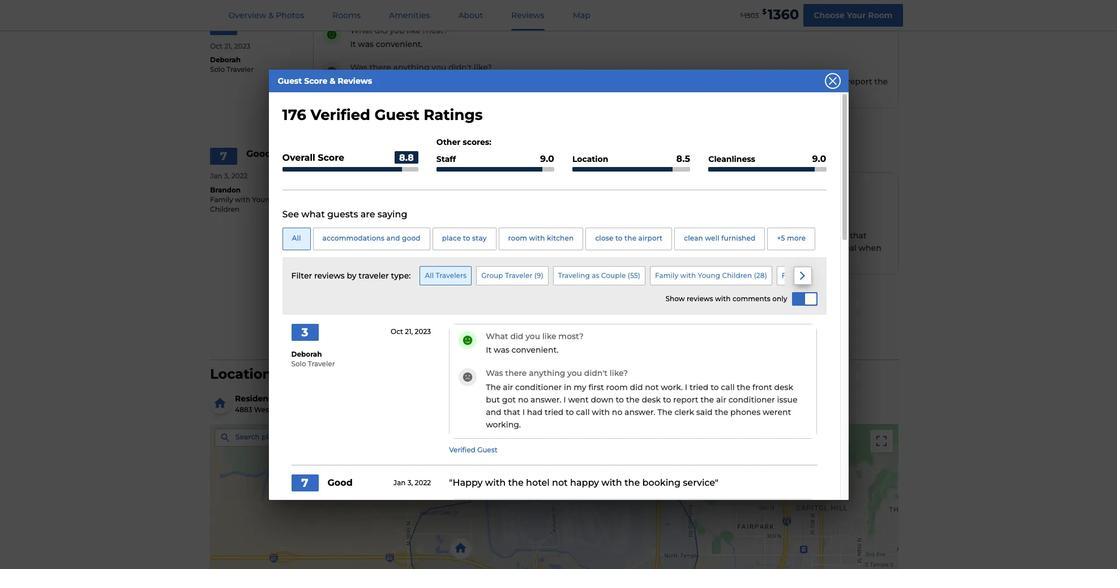 Task type: describe. For each thing, give the bounding box(es) containing it.
0 vertical spatial 21,
[[225, 42, 232, 50]]

lot.
[[753, 230, 765, 241]]

2 breakfast from the left
[[770, 243, 808, 253]]

with inside brandon family with young children
[[235, 195, 251, 204]]

happy for good
[[571, 478, 600, 489]]

4 ) from the left
[[856, 271, 859, 280]]

actually
[[451, 230, 483, 241]]

2 vertical spatial what
[[486, 331, 509, 342]]

0 horizontal spatial 2023
[[234, 42, 251, 50]]

0 horizontal spatial got
[[502, 395, 516, 405]]

0 vertical spatial is
[[646, 230, 652, 241]]

happy inside was there anything you didn't like? be careful! booking.com actually booked me for the courtyard inn which is right across the parking lot. i am not happy with that move as i specifically reserved a room at the residence inn for the free breakfast (with a large family free breakfast is a big deal when traveling.)
[[803, 230, 828, 241]]

map button
[[560, 1, 605, 31]]

like? inside was there anything you didn't like? be careful! booking.com actually booked me for the courtyard inn which is right across the parking lot. i am not happy with that move as i specifically reserved a room at the residence inn for the free breakfast (with a large family free breakfast is a big deal when traveling.)
[[474, 217, 492, 227]]

1 vertical spatial 7
[[302, 477, 309, 490]]

9
[[537, 271, 541, 280]]

amenities
[[389, 10, 430, 20]]

1 horizontal spatial deborah solo traveler
[[292, 350, 335, 368]]

1 horizontal spatial work.
[[661, 383, 683, 393]]

booking for jan 3, 2022
[[507, 151, 545, 162]]

family with teens ( 13 )
[[782, 271, 859, 280]]

1 horizontal spatial issue
[[778, 395, 798, 405]]

0 horizontal spatial had
[[475, 89, 491, 99]]

1 vertical spatial location
[[210, 366, 272, 383]]

see what guests are saying
[[282, 209, 408, 220]]

0 horizontal spatial convenient.
[[376, 39, 423, 49]]

0 vertical spatial what did you like most? it was convenient.
[[350, 25, 448, 49]]

scores:
[[463, 137, 492, 147]]

show reviews with comments only
[[666, 295, 788, 303]]

0 vertical spatial verified guest
[[314, 115, 362, 123]]

douglas
[[274, 406, 302, 414]]

1 horizontal spatial got
[[676, 76, 690, 87]]

8.5
[[677, 153, 691, 164]]

all travelers button
[[420, 266, 472, 286]]

residence
[[530, 243, 569, 253]]

choose
[[814, 10, 845, 20]]

1 vertical spatial said
[[697, 407, 713, 418]]

0 vertical spatial lake
[[363, 394, 383, 404]]

family for family with teens ( 13 )
[[782, 271, 806, 280]]

with inside was there anything you didn't like? be careful! booking.com actually booked me for the courtyard inn which is right across the parking lot. i am not happy with that move as i specifically reserved a room at the residence inn for the free breakfast (with a large family free breakfast is a big deal when traveling.)
[[830, 230, 848, 241]]

$ 1503 $ 1360
[[741, 6, 800, 22]]

inn inside was there anything you didn't like? be careful! booking.com actually booked me for the courtyard inn which is right across the parking lot. i am not happy with that move as i specifically reserved a room at the residence inn for the free breakfast (with a large family free breakfast is a big deal when traveling.)
[[604, 230, 617, 241]]

west
[[254, 406, 272, 414]]

2 vertical spatial didn't
[[585, 369, 608, 379]]

0 vertical spatial report
[[848, 76, 873, 87]]

hotel for good
[[526, 478, 550, 489]]

city,
[[387, 406, 402, 414]]

0 horizontal spatial in
[[428, 76, 436, 87]]

choose your room
[[814, 10, 893, 20]]

Search places or add an address checkbox
[[215, 429, 377, 451]]

city
[[385, 394, 401, 404]]

0 vertical spatial was
[[350, 62, 368, 73]]

well
[[706, 234, 720, 243]]

couple
[[602, 271, 626, 280]]

stay
[[473, 234, 487, 243]]

0 vertical spatial like?
[[474, 62, 492, 73]]

0 horizontal spatial 3,
[[224, 172, 230, 180]]

0 vertical spatial down
[[765, 76, 788, 87]]

reviews for with
[[687, 295, 714, 303]]

1 ( from the left
[[535, 271, 537, 280]]

room with kitchen
[[509, 234, 574, 243]]

2 vertical spatial like?
[[610, 369, 628, 379]]

way,
[[336, 406, 352, 414]]

0 vertical spatial there
[[370, 62, 391, 73]]

2 free from the left
[[752, 243, 768, 253]]

1 horizontal spatial werent
[[763, 407, 792, 418]]

1 vertical spatial verified guest
[[449, 446, 498, 454]]

1 vertical spatial and
[[387, 234, 400, 243]]

1 vertical spatial jan
[[394, 479, 406, 487]]

1 horizontal spatial deborah
[[292, 350, 322, 359]]

1 vertical spatial my
[[574, 383, 587, 393]]

traveling
[[559, 271, 590, 280]]

1 horizontal spatial what did you like most? it was convenient.
[[486, 331, 584, 356]]

guests
[[328, 209, 358, 220]]

booking for good
[[643, 478, 681, 489]]

more
[[788, 234, 807, 243]]

rooms
[[333, 10, 361, 20]]

0 vertical spatial what
[[350, 25, 373, 35]]

1 vertical spatial what
[[350, 179, 373, 190]]

28
[[757, 271, 765, 280]]

travelers
[[436, 271, 467, 280]]

1 vertical spatial &
[[330, 76, 336, 86]]

2 vertical spatial anything
[[529, 369, 566, 379]]

0 horizontal spatial 7
[[220, 150, 227, 163]]

2 vertical spatial there
[[506, 369, 527, 379]]

1 vertical spatial traveler
[[505, 271, 533, 280]]

marriott
[[309, 394, 342, 404]]

1 vertical spatial good
[[328, 478, 353, 489]]

1 vertical spatial lake
[[369, 406, 385, 414]]

by for inn
[[296, 394, 306, 404]]

"happy with the hotel not happy with the booking service" for jan 3, 2022
[[314, 151, 583, 162]]

rooms button
[[319, 1, 375, 31]]

0 horizontal spatial phones
[[679, 89, 709, 99]]

reviews inside show all reviews "button"
[[557, 330, 591, 340]]

family for family with young children ( 28 )
[[656, 271, 679, 280]]

corrigan
[[304, 406, 334, 414]]

overview
[[229, 10, 266, 20]]

booked
[[485, 230, 515, 241]]

1 horizontal spatial solo
[[292, 360, 306, 368]]

0 vertical spatial clerk
[[623, 89, 642, 99]]

1 vertical spatial had
[[527, 407, 543, 418]]

address
[[322, 433, 350, 442]]

accommodations and good
[[323, 234, 421, 243]]

1 vertical spatial 3,
[[408, 479, 413, 487]]

clean well furnished
[[685, 234, 756, 243]]

1 ) from the left
[[541, 271, 544, 280]]

1 vertical spatial was there anything you didn't like? the air conditioner in my first room did not work. i tried to call the front desk but got no answer. i went down to the desk to report the air conditioner issue and that i had tried to call with no answer. the clerk said the phones werent working.
[[486, 369, 798, 430]]

0 vertical spatial working.
[[742, 89, 777, 99]]

0 horizontal spatial went
[[569, 395, 589, 405]]

close
[[596, 234, 614, 243]]

didn't inside was there anything you didn't like? be careful! booking.com actually booked me for the courtyard inn which is right across the parking lot. i am not happy with that move as i specifically reserved a room at the residence inn for the free breakfast (with a large family free breakfast is a big deal when traveling.)
[[449, 217, 472, 227]]

as inside was there anything you didn't like? be careful! booking.com actually booked me for the courtyard inn which is right across the parking lot. i am not happy with that move as i specifically reserved a room at the residence inn for the free breakfast (with a large family free breakfast is a big deal when traveling.)
[[375, 243, 384, 253]]

1 vertical spatial young
[[698, 271, 721, 280]]

0 horizontal spatial jan
[[210, 172, 222, 180]]

places
[[262, 433, 285, 442]]

staff
[[437, 154, 456, 164]]

careful!
[[363, 230, 393, 241]]

anything inside was there anything you didn't like? be careful! booking.com actually booked me for the courtyard inn which is right across the parking lot. i am not happy with that move as i specifically reserved a room at the residence inn for the free breakfast (with a large family free breakfast is a big deal when traveling.)
[[393, 217, 430, 227]]

0 vertical spatial most?
[[423, 25, 448, 35]]

be
[[350, 230, 361, 241]]

0 horizontal spatial issue
[[411, 89, 432, 99]]

happy for jan 3, 2022
[[435, 151, 464, 162]]

all travelers
[[425, 271, 467, 280]]

there inside was there anything you didn't like? be careful! booking.com actually booked me for the courtyard inn which is right across the parking lot. i am not happy with that move as i specifically reserved a room at the residence inn for the free breakfast (with a large family free breakfast is a big deal when traveling.)
[[370, 217, 391, 227]]

0 horizontal spatial down
[[591, 395, 614, 405]]

comments
[[733, 295, 771, 303]]

big
[[825, 243, 838, 253]]

close to the airport
[[596, 234, 663, 243]]

hotel for jan 3, 2022
[[391, 151, 414, 162]]

0 horizontal spatial for
[[533, 230, 544, 241]]

show for show reviews with comments only
[[666, 295, 685, 303]]

0 vertical spatial salt
[[345, 394, 361, 404]]

0 horizontal spatial good
[[246, 149, 272, 159]]

1 horizontal spatial $
[[763, 7, 767, 16]]

overall
[[282, 152, 316, 163]]

traveling as couple ( 55 )
[[559, 271, 641, 280]]

furnished
[[722, 234, 756, 243]]

reviews inside reviews button
[[512, 10, 545, 20]]

9.0 for staff
[[541, 153, 555, 164]]

residence
[[235, 394, 278, 404]]

0 vertical spatial werent
[[711, 89, 739, 99]]

choose your room button
[[804, 4, 904, 27]]

8.8
[[400, 152, 414, 163]]

2 vertical spatial like
[[543, 331, 557, 342]]

2 vertical spatial most?
[[559, 331, 584, 342]]

was there anything you didn't like? be careful! booking.com actually booked me for the courtyard inn which is right across the parking lot. i am not happy with that move as i specifically reserved a room at the residence inn for the free breakfast (with a large family free breakfast is a big deal when traveling.)
[[350, 217, 882, 266]]

your
[[848, 10, 867, 20]]

residence inn by marriott salt lake city airport 4883 west douglas corrigan way, salt lake city, ut
[[235, 394, 433, 414]]

show all reviews
[[518, 330, 591, 340]]

traveling.)
[[350, 255, 390, 266]]

courtyard
[[562, 230, 602, 241]]

what did you like most?
[[350, 179, 448, 190]]

clean
[[685, 234, 704, 243]]

1 horizontal spatial went
[[743, 76, 763, 87]]

overview & photos button
[[215, 1, 318, 31]]

accommodations
[[323, 234, 385, 243]]

0 vertical spatial said
[[645, 89, 661, 99]]

about
[[459, 10, 484, 20]]

you inside was there anything you didn't like? be careful! booking.com actually booked me for the courtyard inn which is right across the parking lot. i am not happy with that move as i specifically reserved a room at the residence inn for the free breakfast (with a large family free breakfast is a big deal when traveling.)
[[432, 217, 447, 227]]

1 vertical spatial salt
[[354, 406, 367, 414]]

1 horizontal spatial 2022
[[415, 479, 431, 487]]

0 horizontal spatial oct 21, 2023
[[210, 42, 251, 50]]

filter
[[292, 271, 312, 281]]

filter reviews by traveler type:
[[292, 271, 411, 281]]

1 vertical spatial first
[[589, 383, 604, 393]]

1 vertical spatial most?
[[423, 179, 448, 190]]

right
[[654, 230, 674, 241]]

map
[[573, 10, 591, 20]]

score for other scores:
[[318, 152, 345, 163]]

2 ( from the left
[[628, 271, 631, 280]]

young inside brandon family with young children
[[252, 195, 275, 204]]

1 horizontal spatial for
[[586, 243, 598, 253]]

are
[[361, 209, 375, 220]]

0 horizontal spatial solo
[[210, 65, 225, 74]]

that inside was there anything you didn't like? be careful! booking.com actually booked me for the courtyard inn which is right across the parking lot. i am not happy with that move as i specifically reserved a room at the residence inn for the free breakfast (with a large family free breakfast is a big deal when traveling.)
[[851, 230, 867, 241]]

photos
[[276, 10, 304, 20]]

guest score & reviews
[[278, 76, 372, 86]]

or
[[286, 433, 294, 442]]

1 horizontal spatial and
[[434, 89, 450, 99]]

1 free from the left
[[615, 243, 631, 253]]

1 horizontal spatial convenient.
[[512, 345, 559, 356]]

group
[[482, 271, 504, 280]]

search
[[236, 433, 260, 442]]

deal
[[840, 243, 857, 253]]

airport
[[403, 394, 433, 404]]

2 vertical spatial and
[[486, 407, 502, 418]]

2 vertical spatial was
[[486, 369, 504, 379]]

0 horizontal spatial work.
[[526, 76, 548, 87]]

at
[[504, 243, 512, 253]]

kitchen
[[547, 234, 574, 243]]

all for all travelers
[[425, 271, 434, 280]]



Task type: vqa. For each thing, say whether or not it's contained in the screenshot.
cost
no



Task type: locate. For each thing, give the bounding box(es) containing it.
booking.com
[[395, 230, 449, 241]]

0 horizontal spatial &
[[269, 10, 274, 20]]

1 horizontal spatial but
[[660, 76, 674, 87]]

as
[[375, 243, 384, 253], [592, 271, 600, 280]]

0 vertical spatial convenient.
[[376, 39, 423, 49]]

oct
[[210, 42, 223, 50], [391, 328, 403, 336]]

a left big
[[818, 243, 823, 253]]

was there anything you didn't like? the air conditioner in my first room did not work. i tried to call the front desk but got no answer. i went down to the desk to report the air conditioner issue and that i had tried to call with no answer. the clerk said the phones werent working.
[[350, 62, 889, 99], [486, 369, 798, 430]]

) down residence on the top of the page
[[541, 271, 544, 280]]

jan
[[210, 172, 222, 180], [394, 479, 406, 487]]

front
[[617, 76, 637, 87], [753, 383, 773, 393]]

2 horizontal spatial and
[[486, 407, 502, 418]]

1 horizontal spatial jan 3, 2022
[[394, 479, 431, 487]]

deborah solo traveler down overview
[[210, 56, 254, 74]]

tab list containing overview & photos
[[214, 0, 605, 31]]

convenient.
[[376, 39, 423, 49], [512, 345, 559, 356]]

1 horizontal spatial phones
[[731, 407, 761, 418]]

brandon family with young children
[[210, 186, 275, 213]]

parking
[[719, 230, 751, 241]]

1 horizontal spatial front
[[753, 383, 773, 393]]

other
[[437, 137, 461, 147]]

1 vertical spatial by
[[296, 394, 306, 404]]

all inside button
[[425, 271, 434, 280]]

deborah down overview
[[210, 56, 241, 64]]

reviews right filter
[[314, 271, 345, 281]]

score
[[304, 76, 328, 86], [318, 152, 345, 163]]

1 vertical spatial like
[[407, 179, 421, 190]]

in down show all reviews "button"
[[564, 383, 572, 393]]

3 a from the left
[[818, 243, 823, 253]]

salt right way,
[[354, 406, 367, 414]]

children left 28
[[723, 271, 753, 280]]

what
[[350, 25, 373, 35], [350, 179, 373, 190], [486, 331, 509, 342]]

1 vertical spatial working.
[[486, 420, 521, 430]]

type:
[[391, 271, 411, 281]]

0 horizontal spatial 3
[[220, 20, 227, 33]]

0 horizontal spatial 2022
[[231, 172, 248, 180]]

1 horizontal spatial reviews
[[687, 295, 714, 303]]

as down accommodations and good
[[375, 243, 384, 253]]

not
[[510, 76, 523, 87], [417, 151, 432, 162], [787, 230, 801, 241], [646, 383, 659, 393], [552, 478, 568, 489]]

2 9.0 from the left
[[813, 153, 827, 164]]

1 horizontal spatial 3
[[302, 326, 308, 339]]

1 a from the left
[[474, 243, 478, 253]]

1 vertical spatial 21,
[[405, 328, 413, 336]]

0 horizontal spatial first
[[453, 76, 469, 87]]

but
[[660, 76, 674, 87], [486, 395, 500, 405]]

$
[[763, 7, 767, 16], [741, 12, 744, 18]]

( down residence on the top of the page
[[535, 271, 537, 280]]

0 vertical spatial it
[[350, 39, 356, 49]]

1 horizontal spatial said
[[697, 407, 713, 418]]

0 horizontal spatial deborah solo traveler
[[210, 56, 254, 74]]

children
[[210, 205, 240, 213], [723, 271, 753, 280]]

7 up brandon
[[220, 150, 227, 163]]

good left overall at the left top of page
[[246, 149, 272, 159]]

0 vertical spatial "happy
[[314, 151, 347, 162]]

1 vertical spatial as
[[592, 271, 600, 280]]

show all reviews button
[[508, 324, 601, 346]]

1 vertical spatial work.
[[661, 383, 683, 393]]

0 vertical spatial and
[[434, 89, 450, 99]]

0 horizontal spatial oct
[[210, 42, 223, 50]]

lake left city,
[[369, 406, 385, 414]]

there up careful!
[[370, 217, 391, 227]]

issue
[[411, 89, 432, 99], [778, 395, 798, 405]]

add
[[296, 433, 309, 442]]

the
[[350, 76, 365, 87], [606, 89, 621, 99], [486, 383, 501, 393], [658, 407, 673, 418]]

0 vertical spatial didn't
[[449, 62, 472, 73]]

by inside residence inn by marriott salt lake city airport 4883 west douglas corrigan way, salt lake city, ut
[[296, 394, 306, 404]]

"happy for good
[[449, 478, 483, 489]]

group traveler ( 9 )
[[482, 271, 544, 280]]

all inside "button"
[[544, 330, 555, 340]]

call
[[586, 76, 599, 87], [524, 89, 538, 99], [722, 383, 735, 393], [576, 407, 590, 418]]

( right teens
[[847, 271, 850, 280]]

0 vertical spatial for
[[533, 230, 544, 241]]

specifically
[[390, 243, 435, 253]]

show for show all reviews
[[518, 330, 541, 340]]

see
[[282, 209, 299, 220]]

deborah solo traveler up marriott
[[292, 350, 335, 368]]

) right teens
[[856, 271, 859, 280]]

had
[[475, 89, 491, 99], [527, 407, 543, 418]]

0 horizontal spatial free
[[615, 243, 631, 253]]

2 vertical spatial that
[[504, 407, 521, 418]]

family up only
[[782, 271, 806, 280]]

1 horizontal spatial as
[[592, 271, 600, 280]]

for
[[533, 230, 544, 241], [586, 243, 598, 253]]

happy
[[435, 151, 464, 162], [803, 230, 828, 241], [571, 478, 600, 489]]

was
[[350, 62, 368, 73], [350, 217, 368, 227], [486, 369, 504, 379]]

0 vertical spatial score
[[304, 76, 328, 86]]

reviews for by
[[314, 271, 345, 281]]

( up comments
[[755, 271, 757, 280]]

2 vertical spatial reviews
[[557, 330, 591, 340]]

0 horizontal spatial it
[[350, 39, 356, 49]]

family down (with
[[656, 271, 679, 280]]

1 horizontal spatial children
[[723, 271, 753, 280]]

0 horizontal spatial my
[[438, 76, 451, 87]]

1 horizontal spatial by
[[347, 271, 357, 281]]

traveler up marriott
[[308, 360, 335, 368]]

me
[[517, 230, 531, 241]]

across
[[676, 230, 702, 241]]

tab list
[[214, 0, 605, 31]]

0 vertical spatial my
[[438, 76, 451, 87]]

1 horizontal spatial is
[[810, 243, 816, 253]]

is left right
[[646, 230, 652, 241]]

0 vertical spatial show
[[666, 295, 685, 303]]

was inside was there anything you didn't like? be careful! booking.com actually booked me for the courtyard inn which is right across the parking lot. i am not happy with that move as i specifically reserved a room at the residence inn for the free breakfast (with a large family free breakfast is a big deal when traveling.)
[[350, 217, 368, 227]]

1 horizontal spatial 7
[[302, 477, 309, 490]]

9.0 for cleanliness
[[813, 153, 827, 164]]

2 vertical spatial traveler
[[308, 360, 335, 368]]

1 vertical spatial score
[[318, 152, 345, 163]]

werent
[[711, 89, 739, 99], [763, 407, 792, 418]]

0 vertical spatial deborah
[[210, 56, 241, 64]]

1503
[[745, 11, 759, 20]]

1360
[[768, 6, 800, 22]]

13
[[850, 271, 856, 280]]

0 vertical spatial oct 21, 2023
[[210, 42, 251, 50]]

0 vertical spatial hotel
[[391, 151, 414, 162]]

1 horizontal spatial reviews
[[512, 10, 545, 20]]

cleanliness
[[709, 154, 756, 164]]

a
[[474, 243, 478, 253], [696, 243, 701, 253], [818, 243, 823, 253]]

1 horizontal spatial "happy
[[449, 478, 483, 489]]

answer.
[[705, 76, 736, 87], [573, 89, 604, 99], [531, 395, 562, 405], [625, 407, 656, 418]]

all for all
[[292, 234, 301, 243]]

booking
[[507, 151, 545, 162], [643, 478, 681, 489]]

0 vertical spatial anything
[[393, 62, 430, 73]]

a down stay
[[474, 243, 478, 253]]

score right overall at the left top of page
[[318, 152, 345, 163]]

by for reviews
[[347, 271, 357, 281]]

3 ( from the left
[[755, 271, 757, 280]]

1 breakfast from the left
[[633, 243, 671, 253]]

"happy with the hotel not happy with the booking service"
[[314, 151, 583, 162], [449, 478, 719, 489]]

1 vertical spatial oct
[[391, 328, 403, 336]]

3 ) from the left
[[765, 271, 768, 280]]

0 vertical spatial inn
[[604, 230, 617, 241]]

0 horizontal spatial but
[[486, 395, 500, 405]]

move
[[350, 243, 373, 253]]

1 horizontal spatial &
[[330, 76, 336, 86]]

reserved
[[437, 243, 471, 253]]

anything down amenities button
[[393, 62, 430, 73]]

search places or add an address
[[236, 433, 350, 442]]

176
[[282, 106, 306, 124]]

0 vertical spatial first
[[453, 76, 469, 87]]

2 a from the left
[[696, 243, 701, 253]]

0 vertical spatial service"
[[548, 151, 583, 162]]

1 horizontal spatial show
[[666, 295, 685, 303]]

breakfast down +5 more
[[770, 243, 808, 253]]

went
[[743, 76, 763, 87], [569, 395, 589, 405]]

place to stay
[[442, 234, 487, 243]]

ut
[[404, 406, 413, 414]]

"happy for jan 3, 2022
[[314, 151, 347, 162]]

there up 176 verified guest ratings
[[370, 62, 391, 73]]

0 horizontal spatial happy
[[435, 151, 464, 162]]

0 vertical spatial all
[[292, 234, 301, 243]]

breakfast
[[633, 243, 671, 253], [770, 243, 808, 253]]

1 vertical spatial 2023
[[415, 328, 431, 336]]

brandon
[[210, 186, 241, 194]]

anything down show all reviews "button"
[[529, 369, 566, 379]]

family inside brandon family with young children
[[210, 195, 233, 204]]

1 horizontal spatial it
[[486, 345, 492, 356]]

reviews down family with young children ( 28 )
[[687, 295, 714, 303]]

inn up douglas
[[280, 394, 294, 404]]

0 vertical spatial was
[[358, 39, 374, 49]]

score up 176
[[304, 76, 328, 86]]

teens
[[825, 271, 845, 280]]

"happy with the hotel not happy with the booking service" for good
[[449, 478, 719, 489]]

by
[[347, 271, 357, 281], [296, 394, 306, 404]]

is left big
[[810, 243, 816, 253]]

family
[[210, 195, 233, 204], [656, 271, 679, 280], [782, 271, 806, 280]]

solo
[[210, 65, 225, 74], [292, 360, 306, 368]]

inn
[[571, 243, 584, 253]]

1 horizontal spatial in
[[564, 383, 572, 393]]

1 vertical spatial it
[[486, 345, 492, 356]]

1 horizontal spatial down
[[765, 76, 788, 87]]

convenient. down amenities button
[[376, 39, 423, 49]]

0 horizontal spatial front
[[617, 76, 637, 87]]

1 vertical spatial 2022
[[415, 479, 431, 487]]

reviews
[[314, 271, 345, 281], [687, 295, 714, 303]]

0 horizontal spatial by
[[296, 394, 306, 404]]

children down brandon
[[210, 205, 240, 213]]

) right couple
[[639, 271, 641, 280]]

place
[[442, 234, 462, 243]]

overall score
[[282, 152, 345, 163]]

as left couple
[[592, 271, 600, 280]]

family down brandon
[[210, 195, 233, 204]]

$ left 1503
[[741, 12, 744, 18]]

reviews button
[[498, 1, 558, 31]]

free down the lot.
[[752, 243, 768, 253]]

breakfast down airport
[[633, 243, 671, 253]]

got
[[676, 76, 690, 87], [502, 395, 516, 405]]

room inside was there anything you didn't like? be careful! booking.com actually booked me for the courtyard inn which is right across the parking lot. i am not happy with that move as i specifically reserved a room at the residence inn for the free breakfast (with a large family free breakfast is a big deal when traveling.)
[[480, 243, 502, 253]]

saying
[[378, 209, 408, 220]]

0 horizontal spatial breakfast
[[633, 243, 671, 253]]

not inside was there anything you didn't like? be careful! booking.com actually booked me for the courtyard inn which is right across the parking lot. i am not happy with that move as i specifically reserved a room at the residence inn for the free breakfast (with a large family free breakfast is a big deal when traveling.)
[[787, 230, 801, 241]]

convenient. down show all reviews
[[512, 345, 559, 356]]

jan 3, 2022
[[210, 172, 248, 180], [394, 479, 431, 487]]

0 vertical spatial solo
[[210, 65, 225, 74]]

salt up way,
[[345, 394, 361, 404]]

ratings
[[424, 106, 483, 124]]

7 down search places or add an address option
[[302, 477, 309, 490]]

what
[[302, 209, 325, 220]]

did
[[375, 25, 388, 35], [494, 76, 508, 87], [375, 179, 388, 190], [511, 331, 524, 342], [630, 383, 643, 393]]

good down address
[[328, 478, 353, 489]]

good
[[402, 234, 421, 243]]

) up comments
[[765, 271, 768, 280]]

0 vertical spatial jan 3, 2022
[[210, 172, 248, 180]]

1 horizontal spatial oct
[[391, 328, 403, 336]]

4 ( from the left
[[847, 271, 850, 280]]

1 vertical spatial is
[[810, 243, 816, 253]]

service" for good
[[684, 478, 719, 489]]

0 horizontal spatial was
[[358, 39, 374, 49]]

airport
[[639, 234, 663, 243]]

is
[[646, 230, 652, 241], [810, 243, 816, 253]]

my
[[438, 76, 451, 87], [574, 383, 587, 393]]

phones
[[679, 89, 709, 99], [731, 407, 761, 418]]

what did you like most? it was convenient.
[[350, 25, 448, 49], [486, 331, 584, 356]]

1 vertical spatial all
[[425, 271, 434, 280]]

lake left 'city'
[[363, 394, 383, 404]]

family with young children ( 28 )
[[656, 271, 768, 280]]

map region
[[146, 371, 1118, 569]]

for right inn
[[586, 243, 598, 253]]

( right couple
[[628, 271, 631, 280]]

0 vertical spatial booking
[[507, 151, 545, 162]]

1 vertical spatial what did you like most? it was convenient.
[[486, 331, 584, 356]]

children inside brandon family with young children
[[210, 205, 240, 213]]

free down close to the airport
[[615, 243, 631, 253]]

service" for jan 3, 2022
[[548, 151, 583, 162]]

0 vertical spatial issue
[[411, 89, 432, 99]]

)
[[541, 271, 544, 280], [639, 271, 641, 280], [765, 271, 768, 280], [856, 271, 859, 280]]

by left the traveler in the top of the page
[[347, 271, 357, 281]]

(with
[[673, 243, 694, 253]]

in up ratings
[[428, 76, 436, 87]]

Search places or add an address checkbox
[[215, 429, 372, 447]]

0 vertical spatial went
[[743, 76, 763, 87]]

there down show all reviews "button"
[[506, 369, 527, 379]]

anything up good
[[393, 217, 430, 227]]

+5 more
[[778, 234, 807, 243]]

1 vertical spatial got
[[502, 395, 516, 405]]

a down clean on the right top of the page
[[696, 243, 701, 253]]

0 vertical spatial front
[[617, 76, 637, 87]]

1 horizontal spatial family
[[656, 271, 679, 280]]

0 horizontal spatial young
[[252, 195, 275, 204]]

and
[[434, 89, 450, 99], [387, 234, 400, 243], [486, 407, 502, 418]]

0 horizontal spatial inn
[[280, 394, 294, 404]]

traveler left 9
[[505, 271, 533, 280]]

no
[[692, 76, 703, 87], [560, 89, 571, 99], [518, 395, 529, 405], [612, 407, 623, 418]]

which
[[619, 230, 644, 241]]

0 vertical spatial traveler
[[227, 65, 254, 74]]

show inside show all reviews "button"
[[518, 330, 541, 340]]

& inside overview & photos button
[[269, 10, 274, 20]]

2022
[[231, 172, 248, 180], [415, 479, 431, 487]]

inn left which
[[604, 230, 617, 241]]

desk
[[639, 76, 658, 87], [816, 76, 835, 87], [775, 383, 794, 393], [642, 395, 661, 405]]

inn inside residence inn by marriott salt lake city airport 4883 west douglas corrigan way, salt lake city, ut
[[280, 394, 294, 404]]

1 9.0 from the left
[[541, 153, 555, 164]]

2 ) from the left
[[639, 271, 641, 280]]

working.
[[742, 89, 777, 99], [486, 420, 521, 430]]

9.0
[[541, 153, 555, 164], [813, 153, 827, 164]]

traveler down overview
[[227, 65, 254, 74]]

score for 176
[[304, 76, 328, 86]]

only
[[773, 295, 788, 303]]

by up douglas
[[296, 394, 306, 404]]

0 vertical spatial like
[[407, 25, 421, 35]]

deborah up marriott
[[292, 350, 322, 359]]

0 horizontal spatial $
[[741, 12, 744, 18]]

for right me
[[533, 230, 544, 241]]

$ right 1503
[[763, 7, 767, 16]]

1 vertical spatial clerk
[[675, 407, 695, 418]]

1 horizontal spatial that
[[504, 407, 521, 418]]



